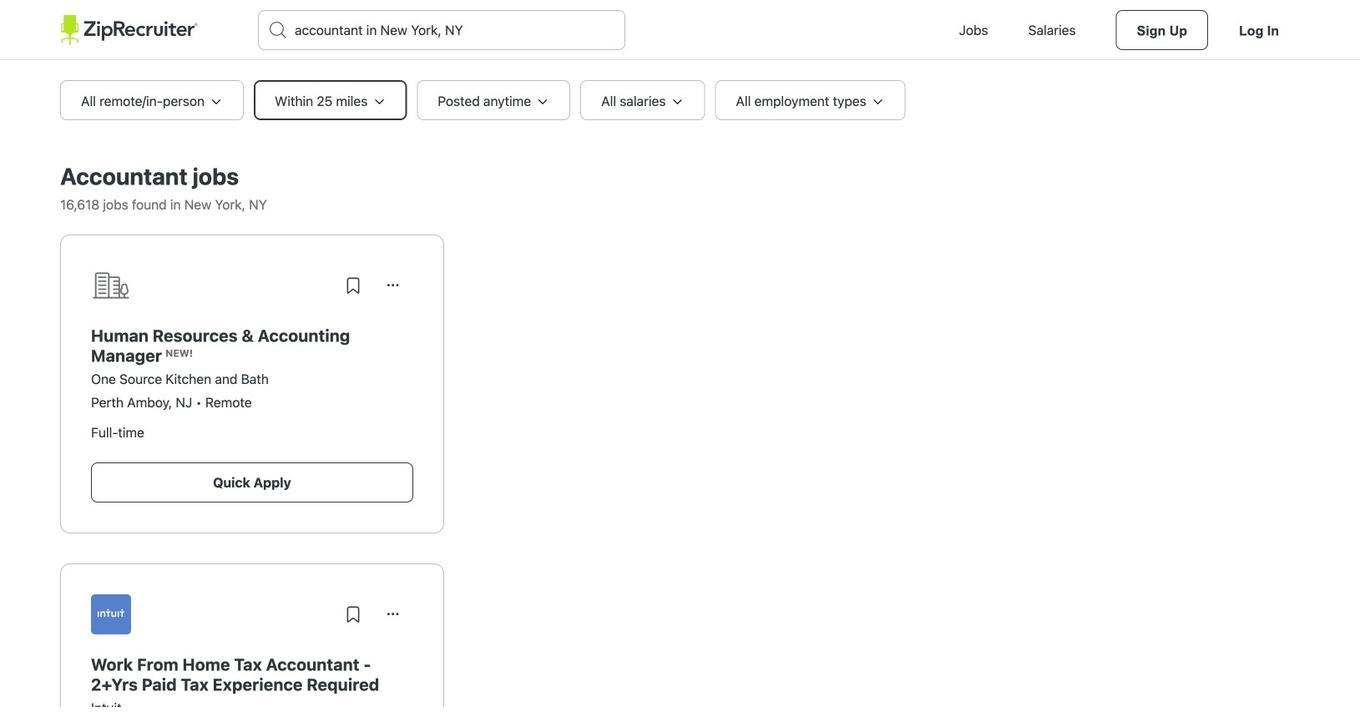 Task type: describe. For each thing, give the bounding box(es) containing it.
main element
[[60, 0, 1300, 60]]

work from home tax accountant - 2+yrs paid tax experience required image
[[91, 594, 131, 635]]

ziprecruiter image
[[60, 15, 198, 45]]

save job for later image
[[343, 604, 363, 624]]



Task type: locate. For each thing, give the bounding box(es) containing it.
None button
[[373, 265, 413, 306], [373, 594, 413, 635], [373, 265, 413, 306], [373, 594, 413, 635]]

Search job title or keyword search field
[[259, 11, 624, 49]]

work from home tax accountant - 2+yrs paid tax experience required element
[[91, 655, 413, 695]]

save job for later image
[[343, 276, 363, 296]]



Task type: vqa. For each thing, say whether or not it's contained in the screenshot.
Financial Services Representative IMAGE
no



